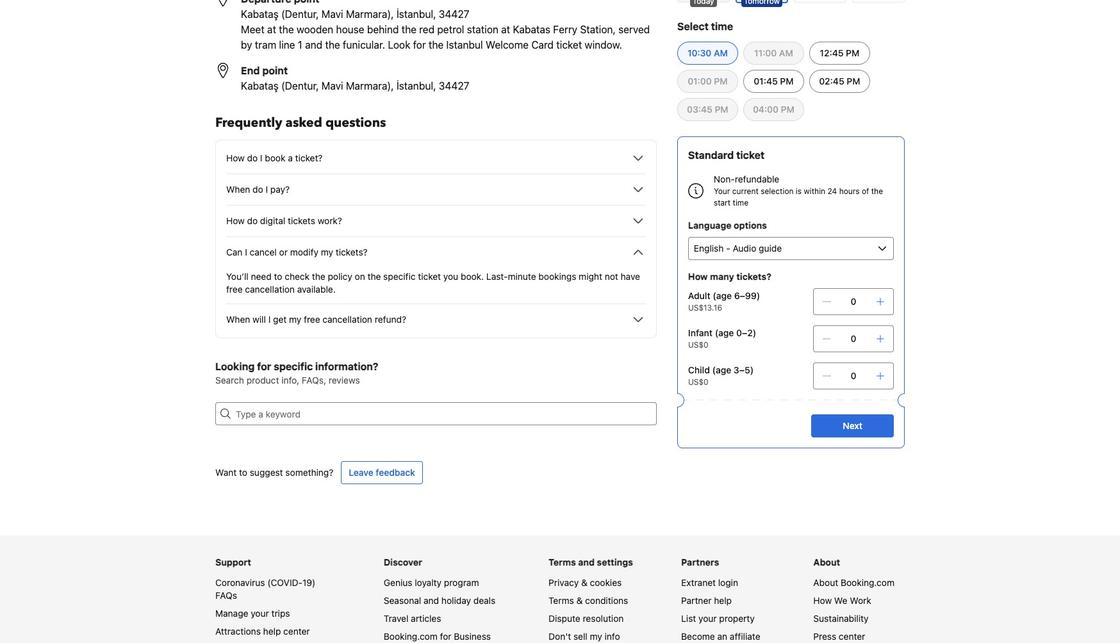 Task type: vqa. For each thing, say whether or not it's contained in the screenshot.
resolution
yes



Task type: describe. For each thing, give the bounding box(es) containing it.
partner
[[681, 596, 712, 606]]

conditions
[[585, 596, 628, 606]]

pm for 12:45 pm
[[846, 47, 860, 58]]

attractions help center
[[215, 626, 310, 637]]

ticket?
[[295, 153, 323, 163]]

infant (age 0–2) us$0
[[688, 328, 756, 350]]

01:00
[[688, 76, 712, 87]]

dispute resolution link
[[549, 613, 624, 624]]

0 for 0–2)
[[851, 333, 857, 344]]

you'll
[[226, 271, 249, 282]]

pm for 03:45 pm
[[715, 104, 729, 115]]

11:00 am
[[755, 47, 793, 58]]

by
[[241, 39, 252, 51]]

ticket inside you'll need to check the policy on the specific ticket you book. last-minute bookings might not have free cancellation available.
[[418, 271, 441, 282]]

info
[[605, 631, 620, 642]]

looking
[[215, 361, 255, 372]]

work
[[850, 596, 872, 606]]

want
[[215, 467, 237, 478]]

trips
[[272, 608, 290, 619]]

we
[[835, 596, 848, 606]]

ferry
[[553, 24, 578, 35]]

list your property
[[681, 613, 755, 624]]

when do i pay?
[[226, 184, 290, 195]]

terms for terms & conditions
[[549, 596, 574, 606]]

03:45 pm
[[687, 104, 729, 115]]

2 horizontal spatial my
[[590, 631, 602, 642]]

3–5)
[[734, 365, 754, 376]]

seasonal and holiday deals link
[[384, 596, 496, 606]]

(dentur, inside the end point kabataş (dentur, mavi marmara), i̇stanbul, 34427
[[281, 80, 319, 92]]

deals
[[474, 596, 496, 606]]

station,
[[580, 24, 616, 35]]

property
[[719, 613, 755, 624]]

how for how do digital tickets work?
[[226, 215, 245, 226]]

something?
[[286, 467, 334, 478]]

house
[[336, 24, 364, 35]]

i for pay?
[[266, 184, 268, 195]]

01:45 pm
[[754, 76, 794, 87]]

need
[[251, 271, 272, 282]]

reviews
[[329, 375, 360, 386]]

travel articles link
[[384, 613, 441, 624]]

specific inside you'll need to check the policy on the specific ticket you book. last-minute bookings might not have free cancellation available.
[[383, 271, 416, 282]]

0 vertical spatial time
[[711, 21, 733, 32]]

kabataş (dentur, mavi marmara), i̇stanbul, 34427 meet at the wooden house behind the red petrol station at kabatas ferry station, served by tram line 1 and the funicular. look for the istanbul welcome card ticket window.
[[241, 8, 650, 51]]

your for trips
[[251, 608, 269, 619]]

Type a keyword field
[[231, 403, 657, 426]]

specific inside looking for specific information? search product info, faqs, reviews
[[274, 361, 313, 372]]

become
[[681, 631, 715, 642]]

work?
[[318, 215, 342, 226]]

point
[[262, 65, 288, 76]]

for for booking.com
[[440, 631, 452, 642]]

search
[[215, 375, 244, 386]]

dispute
[[549, 613, 581, 624]]

don't
[[549, 631, 571, 642]]

pm for 01:45 pm
[[780, 76, 794, 87]]

terms & conditions link
[[549, 596, 628, 606]]

and for terms and settings
[[578, 557, 595, 568]]

the inside non-refundable your current selection is within 24 hours of the start time
[[872, 187, 883, 196]]

(dentur, inside kabataş (dentur, mavi marmara), i̇stanbul, 34427 meet at the wooden house behind the red petrol station at kabatas ferry station, served by tram line 1 and the funicular. look for the istanbul welcome card ticket window.
[[281, 8, 319, 20]]

select time
[[677, 21, 733, 32]]

line
[[279, 39, 295, 51]]

1 horizontal spatial tickets?
[[737, 271, 772, 282]]

next button
[[812, 415, 894, 438]]

a
[[288, 153, 293, 163]]

dispute resolution
[[549, 613, 624, 624]]

do for pay?
[[253, 184, 263, 195]]

how many tickets?
[[688, 271, 772, 282]]

pm for 04:00 pm
[[781, 104, 795, 115]]

book.
[[461, 271, 484, 282]]

help for attractions
[[263, 626, 281, 637]]

you
[[444, 271, 458, 282]]

the up available.
[[312, 271, 325, 282]]

24
[[828, 187, 837, 196]]

start
[[714, 198, 731, 208]]

2 at from the left
[[501, 24, 510, 35]]

tickets? inside "dropdown button"
[[336, 247, 368, 258]]

do for tickets
[[247, 215, 258, 226]]

terms and settings
[[549, 557, 633, 568]]

adult
[[688, 290, 711, 301]]

how for how many tickets?
[[688, 271, 708, 282]]

when for when do i pay?
[[226, 184, 250, 195]]

terms & conditions
[[549, 596, 628, 606]]

pm for 02:45 pm
[[847, 76, 861, 87]]

asked
[[286, 114, 322, 131]]

the down the house
[[325, 39, 340, 51]]

resolution
[[583, 613, 624, 624]]

become an affiliate link
[[681, 631, 761, 642]]

end point kabataş (dentur, mavi marmara), i̇stanbul, 34427
[[241, 65, 470, 92]]

extranet login
[[681, 578, 738, 588]]

marmara), inside the end point kabataş (dentur, mavi marmara), i̇stanbul, 34427
[[346, 80, 394, 92]]

free inside you'll need to check the policy on the specific ticket you book. last-minute bookings might not have free cancellation available.
[[226, 284, 243, 295]]

many
[[710, 271, 734, 282]]

when will i get my free cancellation refund? button
[[226, 312, 646, 328]]

i̇stanbul, inside the end point kabataş (dentur, mavi marmara), i̇stanbul, 34427
[[397, 80, 436, 92]]

cancellation inside you'll need to check the policy on the specific ticket you book. last-minute bookings might not have free cancellation available.
[[245, 284, 295, 295]]

window.
[[585, 39, 622, 51]]

1 at from the left
[[267, 24, 276, 35]]

standard ticket
[[688, 149, 765, 161]]

standard
[[688, 149, 734, 161]]

1 vertical spatial ticket
[[737, 149, 765, 161]]

press center link
[[814, 631, 866, 642]]

attractions
[[215, 626, 261, 637]]

kabataş inside kabataş (dentur, mavi marmara), i̇stanbul, 34427 meet at the wooden house behind the red petrol station at kabatas ferry station, served by tram line 1 and the funicular. look for the istanbul welcome card ticket window.
[[241, 8, 279, 20]]

how do digital tickets work?
[[226, 215, 342, 226]]

faqs,
[[302, 375, 326, 386]]

an
[[718, 631, 728, 642]]

within
[[804, 187, 826, 196]]

suggest
[[250, 467, 283, 478]]

the right "on"
[[368, 271, 381, 282]]

book
[[265, 153, 286, 163]]

booking.com for business
[[384, 631, 491, 642]]

sell
[[574, 631, 588, 642]]

cookies
[[590, 578, 622, 588]]

minute
[[508, 271, 536, 282]]

your for property
[[699, 613, 717, 624]]

your
[[714, 187, 730, 196]]

child (age 3–5) us$0
[[688, 365, 754, 387]]

behind
[[367, 24, 399, 35]]

press
[[814, 631, 837, 642]]

how for how we work
[[814, 596, 832, 606]]

discover
[[384, 557, 422, 568]]

us$13.16
[[688, 303, 722, 313]]

extranet login link
[[681, 578, 738, 588]]

how do digital tickets work? button
[[226, 213, 646, 229]]

for inside kabataş (dentur, mavi marmara), i̇stanbul, 34427 meet at the wooden house behind the red petrol station at kabatas ferry station, served by tram line 1 and the funicular. look for the istanbul welcome card ticket window.
[[413, 39, 426, 51]]

pm for 01:00 pm
[[714, 76, 728, 87]]

the up line
[[279, 24, 294, 35]]

privacy & cookies
[[549, 578, 622, 588]]

when will i get my free cancellation refund?
[[226, 314, 406, 325]]



Task type: locate. For each thing, give the bounding box(es) containing it.
1 horizontal spatial free
[[304, 314, 320, 325]]

1 vertical spatial 34427
[[439, 80, 470, 92]]

1 vertical spatial about
[[814, 578, 839, 588]]

about
[[814, 557, 841, 568], [814, 578, 839, 588]]

0 horizontal spatial booking.com
[[384, 631, 438, 642]]

0 horizontal spatial ticket
[[418, 271, 441, 282]]

to inside you'll need to check the policy on the specific ticket you book. last-minute bookings might not have free cancellation available.
[[274, 271, 282, 282]]

for left business
[[440, 631, 452, 642]]

& for privacy
[[581, 578, 588, 588]]

1 when from the top
[[226, 184, 250, 195]]

0 horizontal spatial cancellation
[[245, 284, 295, 295]]

1 horizontal spatial your
[[699, 613, 717, 624]]

for inside looking for specific information? search product info, faqs, reviews
[[257, 361, 271, 372]]

1 (dentur, from the top
[[281, 8, 319, 20]]

1 vertical spatial and
[[578, 557, 595, 568]]

i inside "dropdown button"
[[245, 247, 247, 258]]

0 vertical spatial help
[[714, 596, 732, 606]]

help down trips
[[263, 626, 281, 637]]

do for book
[[247, 153, 258, 163]]

about up about booking.com link in the right of the page
[[814, 557, 841, 568]]

ticket left you
[[418, 271, 441, 282]]

2 0 from the top
[[851, 333, 857, 344]]

last-
[[486, 271, 508, 282]]

adult (age 6–99) us$13.16
[[688, 290, 760, 313]]

terms up privacy
[[549, 557, 576, 568]]

1 vertical spatial marmara),
[[346, 80, 394, 92]]

to right need at the left of the page
[[274, 271, 282, 282]]

cancellation inside dropdown button
[[323, 314, 372, 325]]

0 vertical spatial 34427
[[439, 8, 470, 20]]

10:30
[[688, 47, 712, 58]]

genius
[[384, 578, 412, 588]]

2 us$0 from the top
[[688, 378, 709, 387]]

2 (dentur, from the top
[[281, 80, 319, 92]]

the down red
[[429, 39, 444, 51]]

selection
[[761, 187, 794, 196]]

child
[[688, 365, 710, 376]]

card
[[532, 39, 554, 51]]

do left pay?
[[253, 184, 263, 195]]

1 vertical spatial cancellation
[[323, 314, 372, 325]]

next
[[843, 421, 863, 431]]

about for about booking.com
[[814, 578, 839, 588]]

information?
[[315, 361, 379, 372]]

the left red
[[402, 24, 417, 35]]

2 vertical spatial ticket
[[418, 271, 441, 282]]

how we work link
[[814, 596, 872, 606]]

1 vertical spatial time
[[733, 198, 749, 208]]

attractions help center link
[[215, 626, 310, 637]]

34427
[[439, 8, 470, 20], [439, 80, 470, 92]]

1 vertical spatial &
[[577, 596, 583, 606]]

how up can
[[226, 215, 245, 226]]

1 horizontal spatial specific
[[383, 271, 416, 282]]

how down frequently on the left of page
[[226, 153, 245, 163]]

how
[[226, 153, 245, 163], [226, 215, 245, 226], [688, 271, 708, 282], [814, 596, 832, 606]]

1 horizontal spatial my
[[321, 247, 333, 258]]

1 horizontal spatial help
[[714, 596, 732, 606]]

my right 'modify'
[[321, 247, 333, 258]]

booking.com for business link
[[384, 631, 491, 642]]

do left book
[[247, 153, 258, 163]]

ticket up "refundable"
[[737, 149, 765, 161]]

(dentur, down point
[[281, 80, 319, 92]]

cancellation left refund?
[[323, 314, 372, 325]]

1 mavi from the top
[[322, 8, 343, 20]]

0 vertical spatial about
[[814, 557, 841, 568]]

center
[[283, 626, 310, 637], [839, 631, 866, 642]]

(age for 0–2)
[[715, 328, 734, 338]]

0 vertical spatial 0
[[851, 296, 857, 307]]

i right can
[[245, 247, 247, 258]]

coronavirus
[[215, 578, 265, 588]]

0 for 3–5)
[[851, 371, 857, 381]]

2 34427 from the top
[[439, 80, 470, 92]]

to right want
[[239, 467, 247, 478]]

0 vertical spatial tickets?
[[336, 247, 368, 258]]

0 vertical spatial us$0
[[688, 340, 709, 350]]

for
[[413, 39, 426, 51], [257, 361, 271, 372], [440, 631, 452, 642]]

1 horizontal spatial ticket
[[557, 39, 582, 51]]

seasonal
[[384, 596, 421, 606]]

i right will
[[268, 314, 271, 325]]

tickets? up "on"
[[336, 247, 368, 258]]

0 vertical spatial for
[[413, 39, 426, 51]]

help up list your property at right
[[714, 596, 732, 606]]

1 terms from the top
[[549, 557, 576, 568]]

at up the welcome
[[501, 24, 510, 35]]

0 vertical spatial to
[[274, 271, 282, 282]]

i for book
[[260, 153, 263, 163]]

kabataş up meet
[[241, 8, 279, 20]]

kabataş inside the end point kabataş (dentur, mavi marmara), i̇stanbul, 34427
[[241, 80, 279, 92]]

0 vertical spatial (age
[[713, 290, 732, 301]]

0 vertical spatial &
[[581, 578, 588, 588]]

03:45
[[687, 104, 713, 115]]

(age for 3–5)
[[713, 365, 732, 376]]

0 vertical spatial cancellation
[[245, 284, 295, 295]]

travel
[[384, 613, 409, 624]]

i̇stanbul, up red
[[397, 8, 436, 20]]

meet
[[241, 24, 265, 35]]

when left pay?
[[226, 184, 250, 195]]

1 vertical spatial for
[[257, 361, 271, 372]]

when
[[226, 184, 250, 195], [226, 314, 250, 325]]

0 vertical spatial my
[[321, 247, 333, 258]]

frequently
[[215, 114, 282, 131]]

1 vertical spatial 0
[[851, 333, 857, 344]]

policy
[[328, 271, 352, 282]]

red
[[419, 24, 435, 35]]

privacy
[[549, 578, 579, 588]]

0 horizontal spatial am
[[714, 47, 728, 58]]

your down "partner help"
[[699, 613, 717, 624]]

loyalty
[[415, 578, 442, 588]]

look
[[388, 39, 411, 51]]

1 vertical spatial tickets?
[[737, 271, 772, 282]]

1 us$0 from the top
[[688, 340, 709, 350]]

for up product
[[257, 361, 271, 372]]

seasonal and holiday deals
[[384, 596, 496, 606]]

center down sustainability 'link'
[[839, 631, 866, 642]]

refund?
[[375, 314, 406, 325]]

mavi inside kabataş (dentur, mavi marmara), i̇stanbul, 34427 meet at the wooden house behind the red petrol station at kabatas ferry station, served by tram line 1 and the funicular. look for the istanbul welcome card ticket window.
[[322, 8, 343, 20]]

(dentur, up wooden
[[281, 8, 319, 20]]

my
[[321, 247, 333, 258], [289, 314, 301, 325], [590, 631, 602, 642]]

ticket down ferry
[[557, 39, 582, 51]]

04:00
[[753, 104, 779, 115]]

am right "10:30"
[[714, 47, 728, 58]]

current
[[733, 187, 759, 196]]

privacy & cookies link
[[549, 578, 622, 588]]

0 horizontal spatial tickets?
[[336, 247, 368, 258]]

pm right 04:00
[[781, 104, 795, 115]]

tickets? up 6–99)
[[737, 271, 772, 282]]

12:45 pm
[[820, 47, 860, 58]]

mavi up questions
[[322, 80, 343, 92]]

1 vertical spatial kabataş
[[241, 80, 279, 92]]

2 kabataş from the top
[[241, 80, 279, 92]]

2 vertical spatial for
[[440, 631, 452, 642]]

1 horizontal spatial for
[[413, 39, 426, 51]]

and down genius loyalty program
[[424, 596, 439, 606]]

us$0 inside 'child (age 3–5) us$0'
[[688, 378, 709, 387]]

0 horizontal spatial your
[[251, 608, 269, 619]]

cancellation down need at the left of the page
[[245, 284, 295, 295]]

specific up info,
[[274, 361, 313, 372]]

at up tram
[[267, 24, 276, 35]]

do inside 'dropdown button'
[[247, 153, 258, 163]]

1 marmara), from the top
[[346, 8, 394, 20]]

i left pay?
[[266, 184, 268, 195]]

free down available.
[[304, 314, 320, 325]]

01:45
[[754, 76, 778, 87]]

34427 inside the end point kabataş (dentur, mavi marmara), i̇stanbul, 34427
[[439, 80, 470, 92]]

1 vertical spatial specific
[[274, 361, 313, 372]]

us$0 inside infant (age 0–2) us$0
[[688, 340, 709, 350]]

0 horizontal spatial for
[[257, 361, 271, 372]]

i̇stanbul, down "look"
[[397, 80, 436, 92]]

mavi up wooden
[[322, 8, 343, 20]]

2 am from the left
[[779, 47, 793, 58]]

mavi inside the end point kabataş (dentur, mavi marmara), i̇stanbul, 34427
[[322, 80, 343, 92]]

affiliate
[[730, 631, 761, 642]]

booking.com up work
[[841, 578, 895, 588]]

might
[[579, 271, 603, 282]]

1 vertical spatial do
[[253, 184, 263, 195]]

ticket inside kabataş (dentur, mavi marmara), i̇stanbul, 34427 meet at the wooden house behind the red petrol station at kabatas ferry station, served by tram line 1 and the funicular. look for the istanbul welcome card ticket window.
[[557, 39, 582, 51]]

select
[[677, 21, 709, 32]]

coronavirus (covid-19) faqs
[[215, 578, 316, 601]]

how left we at the bottom right of the page
[[814, 596, 832, 606]]

0 vertical spatial when
[[226, 184, 250, 195]]

2 vertical spatial my
[[590, 631, 602, 642]]

when left will
[[226, 314, 250, 325]]

or
[[279, 247, 288, 258]]

1 vertical spatial us$0
[[688, 378, 709, 387]]

1 horizontal spatial and
[[424, 596, 439, 606]]

how for how do i book a ticket?
[[226, 153, 245, 163]]

2 mavi from the top
[[322, 80, 343, 92]]

and up privacy & cookies
[[578, 557, 595, 568]]

pm right 02:45 on the right of page
[[847, 76, 861, 87]]

free down you'll
[[226, 284, 243, 295]]

time right "select"
[[711, 21, 733, 32]]

at
[[267, 24, 276, 35], [501, 24, 510, 35]]

0 horizontal spatial and
[[305, 39, 323, 51]]

1 vertical spatial when
[[226, 314, 250, 325]]

am for am
[[779, 47, 793, 58]]

1 horizontal spatial to
[[274, 271, 282, 282]]

pm right 01:00
[[714, 76, 728, 87]]

support
[[215, 557, 251, 568]]

&
[[581, 578, 588, 588], [577, 596, 583, 606]]

login
[[718, 578, 738, 588]]

3 0 from the top
[[851, 371, 857, 381]]

1 horizontal spatial at
[[501, 24, 510, 35]]

us$0 down infant
[[688, 340, 709, 350]]

2 i̇stanbul, from the top
[[397, 80, 436, 92]]

1 vertical spatial help
[[263, 626, 281, 637]]

check
[[285, 271, 310, 282]]

specific
[[383, 271, 416, 282], [274, 361, 313, 372]]

us$0
[[688, 340, 709, 350], [688, 378, 709, 387]]

34427 up petrol
[[439, 8, 470, 20]]

0 vertical spatial do
[[247, 153, 258, 163]]

time down current
[[733, 198, 749, 208]]

am right the 11:00
[[779, 47, 793, 58]]

pm right 03:45
[[715, 104, 729, 115]]

34427 inside kabataş (dentur, mavi marmara), i̇stanbul, 34427 meet at the wooden house behind the red petrol station at kabatas ferry station, served by tram line 1 and the funicular. look for the istanbul welcome card ticket window.
[[439, 8, 470, 20]]

for for looking
[[257, 361, 271, 372]]

specific right "on"
[[383, 271, 416, 282]]

6–99)
[[734, 290, 760, 301]]

your
[[251, 608, 269, 619], [699, 613, 717, 624]]

terms for terms and settings
[[549, 557, 576, 568]]

press center
[[814, 631, 866, 642]]

0 vertical spatial terms
[[549, 557, 576, 568]]

language
[[688, 220, 732, 231]]

my right get
[[289, 314, 301, 325]]

(age inside 'child (age 3–5) us$0'
[[713, 365, 732, 376]]

1 34427 from the top
[[439, 8, 470, 20]]

us$0 down child
[[688, 378, 709, 387]]

pm right the 01:45
[[780, 76, 794, 87]]

1 vertical spatial to
[[239, 467, 247, 478]]

0 vertical spatial i̇stanbul,
[[397, 8, 436, 20]]

2 vertical spatial 0
[[851, 371, 857, 381]]

0 vertical spatial ticket
[[557, 39, 582, 51]]

0 horizontal spatial specific
[[274, 361, 313, 372]]

cancel
[[250, 247, 277, 258]]

not
[[605, 271, 618, 282]]

1 vertical spatial mavi
[[322, 80, 343, 92]]

marmara), up behind
[[346, 8, 394, 20]]

1 vertical spatial terms
[[549, 596, 574, 606]]

1 horizontal spatial am
[[779, 47, 793, 58]]

us$0 for child (age 3–5)
[[688, 378, 709, 387]]

hours
[[840, 187, 860, 196]]

marmara), up questions
[[346, 80, 394, 92]]

1 vertical spatial my
[[289, 314, 301, 325]]

0 horizontal spatial help
[[263, 626, 281, 637]]

0 vertical spatial kabataş
[[241, 8, 279, 20]]

modify
[[290, 247, 319, 258]]

2 about from the top
[[814, 578, 839, 588]]

2 marmara), from the top
[[346, 80, 394, 92]]

marmara), inside kabataş (dentur, mavi marmara), i̇stanbul, 34427 meet at the wooden house behind the red petrol station at kabatas ferry station, served by tram line 1 and the funicular. look for the istanbul welcome card ticket window.
[[346, 8, 394, 20]]

2 vertical spatial (age
[[713, 365, 732, 376]]

istanbul
[[446, 39, 483, 51]]

1 horizontal spatial center
[[839, 631, 866, 642]]

1 vertical spatial booking.com
[[384, 631, 438, 642]]

and for seasonal and holiday deals
[[424, 596, 439, 606]]

my inside dropdown button
[[289, 314, 301, 325]]

i inside 'dropdown button'
[[260, 153, 263, 163]]

(age left 3–5) at the right of the page
[[713, 365, 732, 376]]

0 vertical spatial free
[[226, 284, 243, 295]]

and right 1
[[305, 39, 323, 51]]

2 vertical spatial do
[[247, 215, 258, 226]]

i for get
[[268, 314, 271, 325]]

faqs
[[215, 590, 237, 601]]

0 for 6–99)
[[851, 296, 857, 307]]

welcome
[[486, 39, 529, 51]]

0 vertical spatial booking.com
[[841, 578, 895, 588]]

us$0 for infant (age 0–2)
[[688, 340, 709, 350]]

when for when will i get my free cancellation refund?
[[226, 314, 250, 325]]

i̇stanbul, inside kabataş (dentur, mavi marmara), i̇stanbul, 34427 meet at the wooden house behind the red petrol station at kabatas ferry station, served by tram line 1 and the funicular. look for the istanbul welcome card ticket window.
[[397, 8, 436, 20]]

station
[[467, 24, 499, 35]]

& for terms
[[577, 596, 583, 606]]

0 vertical spatial marmara),
[[346, 8, 394, 20]]

0 horizontal spatial to
[[239, 467, 247, 478]]

34427 down istanbul
[[439, 80, 470, 92]]

0 horizontal spatial my
[[289, 314, 301, 325]]

& up terms & conditions
[[581, 578, 588, 588]]

tram
[[255, 39, 276, 51]]

i left book
[[260, 153, 263, 163]]

kabataş down end
[[241, 80, 279, 92]]

1 about from the top
[[814, 557, 841, 568]]

1 horizontal spatial booking.com
[[841, 578, 895, 588]]

2 when from the top
[[226, 314, 250, 325]]

1 i̇stanbul, from the top
[[397, 8, 436, 20]]

1 vertical spatial (dentur,
[[281, 80, 319, 92]]

11:00
[[755, 47, 777, 58]]

01:00 pm
[[688, 76, 728, 87]]

1 horizontal spatial cancellation
[[323, 314, 372, 325]]

booking.com down travel articles "link"
[[384, 631, 438, 642]]

how inside how do i book a ticket? 'dropdown button'
[[226, 153, 245, 163]]

1 vertical spatial (age
[[715, 328, 734, 338]]

(age for 6–99)
[[713, 290, 732, 301]]

tickets?
[[336, 247, 368, 258], [737, 271, 772, 282]]

1 0 from the top
[[851, 296, 857, 307]]

do left digital
[[247, 215, 258, 226]]

my right 'sell'
[[590, 631, 602, 642]]

how do i book a ticket? button
[[226, 151, 646, 166]]

about up we at the bottom right of the page
[[814, 578, 839, 588]]

extranet
[[681, 578, 716, 588]]

settings
[[597, 557, 633, 568]]

1 kabataş from the top
[[241, 8, 279, 20]]

(age down many
[[713, 290, 732, 301]]

of
[[862, 187, 869, 196]]

how up adult
[[688, 271, 708, 282]]

petrol
[[437, 24, 464, 35]]

help for partner
[[714, 596, 732, 606]]

1
[[298, 39, 302, 51]]

0 vertical spatial specific
[[383, 271, 416, 282]]

bookings
[[539, 271, 577, 282]]

how do i book a ticket?
[[226, 153, 323, 163]]

2 vertical spatial and
[[424, 596, 439, 606]]

pm right 12:45
[[846, 47, 860, 58]]

2 terms from the top
[[549, 596, 574, 606]]

time inside non-refundable your current selection is within 24 hours of the start time
[[733, 198, 749, 208]]

0 vertical spatial mavi
[[322, 8, 343, 20]]

(age inside infant (age 0–2) us$0
[[715, 328, 734, 338]]

and inside kabataş (dentur, mavi marmara), i̇stanbul, 34427 meet at the wooden house behind the red petrol station at kabatas ferry station, served by tram line 1 and the funicular. look for the istanbul welcome card ticket window.
[[305, 39, 323, 51]]

2 horizontal spatial and
[[578, 557, 595, 568]]

your up attractions help center
[[251, 608, 269, 619]]

2 horizontal spatial for
[[440, 631, 452, 642]]

0 vertical spatial (dentur,
[[281, 8, 319, 20]]

1 am from the left
[[714, 47, 728, 58]]

for down red
[[413, 39, 426, 51]]

1 vertical spatial i̇stanbul,
[[397, 80, 436, 92]]

manage
[[215, 608, 248, 619]]

& down privacy & cookies link in the bottom of the page
[[577, 596, 583, 606]]

0 horizontal spatial center
[[283, 626, 310, 637]]

center down trips
[[283, 626, 310, 637]]

0 vertical spatial and
[[305, 39, 323, 51]]

about for about
[[814, 557, 841, 568]]

sustainability
[[814, 613, 869, 624]]

2 horizontal spatial ticket
[[737, 149, 765, 161]]

the right the of
[[872, 187, 883, 196]]

funicular.
[[343, 39, 385, 51]]

my inside "dropdown button"
[[321, 247, 333, 258]]

(age inside the adult (age 6–99) us$13.16
[[713, 290, 732, 301]]

am for time
[[714, 47, 728, 58]]

free inside dropdown button
[[304, 314, 320, 325]]

(age left 0–2)
[[715, 328, 734, 338]]

02:45
[[819, 76, 845, 87]]

0 horizontal spatial free
[[226, 284, 243, 295]]

terms down privacy
[[549, 596, 574, 606]]

how inside how do digital tickets work? dropdown button
[[226, 215, 245, 226]]

1 vertical spatial free
[[304, 314, 320, 325]]

0 horizontal spatial at
[[267, 24, 276, 35]]



